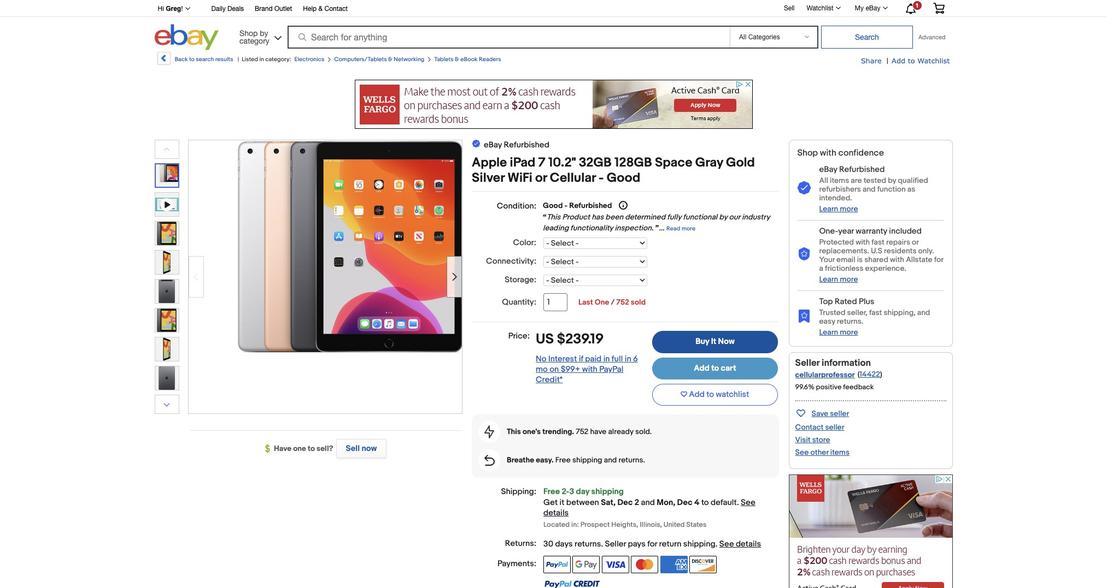 Task type: describe. For each thing, give the bounding box(es) containing it.
visit
[[795, 436, 811, 445]]

video 1 of 1 image
[[155, 193, 179, 217]]

top
[[819, 297, 833, 307]]

14422
[[860, 370, 880, 379]]

)
[[880, 370, 882, 379]]

google pay image
[[573, 556, 600, 574]]

gold
[[726, 155, 755, 171]]

seller inside seller information cellularprofessor ( 14422 ) 99.6% positive feedback
[[795, 358, 820, 369]]

by inside "ebay refurbished all items are tested by qualified refurbishers and function as intended. learn more"
[[888, 176, 896, 185]]

1 vertical spatial shipping
[[591, 487, 624, 497]]

to inside the add to cart link
[[712, 363, 719, 374]]

see inside contact seller visit store see other items
[[795, 448, 809, 458]]

picture 7 of 19 image
[[155, 367, 179, 390]]

has
[[592, 213, 604, 222]]

0 horizontal spatial .
[[601, 539, 603, 550]]

share | add to watchlist
[[861, 56, 950, 66]]

price:
[[508, 332, 530, 342]]

with details__icon image for breathe easy.
[[484, 455, 495, 466]]

0 vertical spatial advertisement region
[[355, 80, 753, 129]]

tested
[[864, 176, 886, 185]]

add for add to cart
[[694, 363, 710, 374]]

and right 2
[[641, 498, 655, 509]]

determined
[[625, 213, 666, 222]]

returns. inside us $239.19 main content
[[619, 456, 645, 465]]

easy.
[[536, 456, 554, 465]]

have one to sell?
[[274, 445, 333, 454]]

- inside the apple ipad 7 10.2" 32gb 128gb space gray gold silver wifi or cellular - good
[[599, 171, 604, 186]]

2 vertical spatial shipping
[[683, 539, 716, 550]]

learn inside "ebay refurbished all items are tested by qualified refurbishers and function as intended. learn more"
[[819, 205, 838, 214]]

& for ebook
[[455, 56, 459, 63]]

full
[[612, 355, 623, 365]]

picture 2 of 19 image
[[155, 222, 179, 246]]

learn more link for all
[[819, 205, 858, 214]]

sold.
[[635, 427, 652, 437]]

my ebay
[[855, 4, 881, 12]]

are
[[851, 176, 862, 185]]

returns:
[[505, 539, 537, 549]]

heights,
[[612, 521, 638, 530]]

intended.
[[819, 194, 852, 203]]

returns. inside top rated plus trusted seller, fast shipping, and easy returns. learn more
[[837, 317, 864, 326]]

your shopping cart image
[[933, 3, 945, 14]]

99.6%
[[795, 383, 815, 392]]

contact inside contact seller visit store see other items
[[795, 423, 824, 432]]

return
[[659, 539, 682, 550]]

listed
[[242, 56, 258, 63]]

plus
[[859, 297, 875, 307]]

none submit inside the shop by category banner
[[821, 26, 913, 49]]

0 vertical spatial shipping
[[573, 456, 602, 465]]

advanced
[[919, 34, 946, 40]]

6
[[633, 355, 638, 365]]

1 vertical spatial details
[[736, 539, 761, 550]]

with details__icon image for top rated plus
[[798, 309, 811, 323]]

good inside the apple ipad 7 10.2" 32gb 128gb space gray gold silver wifi or cellular - good
[[607, 171, 641, 186]]

tablets & ebook readers
[[434, 56, 501, 63]]

trending.
[[543, 427, 574, 437]]

last
[[579, 298, 593, 308]]

ipad
[[510, 155, 536, 171]]

fast inside protected with fast repairs or replacements. u.s residents only. your email is shared with allstate for a frictionless experience.
[[872, 238, 885, 247]]

Search for anything text field
[[289, 27, 728, 48]]

to inside share | add to watchlist
[[908, 56, 915, 65]]

discover image
[[690, 556, 717, 574]]

is
[[857, 255, 863, 265]]

apple
[[472, 155, 507, 171]]

more inside "ebay refurbished all items are tested by qualified refurbishers and function as intended. learn more"
[[840, 205, 858, 214]]

brand
[[255, 5, 273, 13]]

payments:
[[498, 559, 537, 570]]

product
[[562, 213, 590, 222]]

apple ipad 7 10.2" 32gb 128gb space gray gold silver wifi or cellular - good - picture 1 of 19 image
[[188, 141, 462, 411]]

day
[[576, 487, 590, 497]]

shop by category banner
[[152, 0, 953, 53]]

our
[[729, 213, 740, 222]]

shop for shop by category
[[240, 29, 258, 37]]

2 vertical spatial refurbished
[[569, 201, 612, 211]]

with details__icon image for ebay refurbished
[[798, 182, 811, 195]]

help
[[303, 5, 317, 13]]

with up all
[[820, 148, 837, 159]]

a
[[819, 264, 824, 273]]

1 vertical spatial see details link
[[720, 539, 761, 550]]

learn inside top rated plus trusted seller, fast shipping, and easy returns. learn more
[[819, 328, 838, 337]]

watchlist inside share | add to watchlist
[[918, 56, 950, 65]]

or inside the apple ipad 7 10.2" 32gb 128gb space gray gold silver wifi or cellular - good
[[535, 171, 547, 186]]

master card image
[[631, 556, 659, 574]]

watchlist
[[716, 390, 749, 400]]

top rated plus trusted seller, fast shipping, and easy returns. learn more
[[819, 297, 930, 337]]

help & contact
[[303, 5, 348, 13]]

get
[[544, 498, 558, 509]]

more information - about this item condition image
[[619, 201, 628, 210]]

category:
[[265, 56, 291, 63]]

one
[[595, 298, 609, 308]]

shop by category button
[[235, 24, 284, 48]]

get it between sat, dec 2 and mon, dec 4 to default .
[[544, 498, 741, 509]]

breathe
[[507, 456, 534, 465]]

already
[[608, 427, 634, 437]]

3
[[569, 487, 574, 497]]

industry
[[742, 213, 770, 222]]

category
[[240, 36, 269, 45]]

!
[[181, 5, 183, 13]]

back to search results link
[[156, 52, 233, 69]]

shop for shop with confidence
[[798, 148, 818, 159]]

752 for have
[[576, 427, 589, 437]]

tablets & ebook readers link
[[434, 56, 501, 63]]

picture 1 of 19 image
[[156, 165, 178, 187]]

read
[[667, 225, 680, 232]]

to right 4
[[702, 498, 709, 509]]

7
[[538, 155, 546, 171]]

to inside back to search results link
[[189, 56, 195, 63]]

dollar sign image
[[265, 445, 274, 454]]

seller inside us $239.19 main content
[[605, 539, 626, 550]]

sell for sell now
[[346, 444, 360, 454]]

this one's trending. 752 have already sold.
[[507, 427, 652, 437]]

replacements.
[[819, 247, 869, 256]]

search
[[196, 56, 214, 63]]

text__icon image
[[472, 139, 481, 150]]

ebay for ebay refurbished all items are tested by qualified refurbishers and function as intended. learn more
[[819, 165, 838, 175]]

function
[[878, 185, 906, 194]]

10.2"
[[549, 155, 576, 171]]

account navigation
[[152, 0, 953, 17]]

color
[[513, 238, 534, 249]]

refurbished for ebay refurbished
[[504, 140, 550, 150]]

by inside shop by category
[[260, 29, 268, 37]]

it
[[560, 498, 565, 509]]

one-
[[819, 226, 838, 237]]

this inside " this product has been determined fully functional by our industry leading functionality inspection.
[[547, 213, 561, 222]]

2
[[635, 498, 639, 509]]

functional
[[683, 213, 718, 222]]

confidence
[[839, 148, 884, 159]]

one's
[[523, 427, 541, 437]]

pays
[[628, 539, 646, 550]]

0 horizontal spatial see
[[720, 539, 734, 550]]

picture 4 of 19 image
[[155, 280, 179, 304]]

seller,
[[847, 308, 868, 318]]

sell now link
[[333, 440, 387, 459]]

picture 3 of 19 image
[[155, 251, 179, 275]]

qualified
[[898, 176, 928, 185]]

cellular
[[550, 171, 596, 186]]

mon,
[[657, 498, 675, 509]]

by inside " this product has been determined fully functional by our industry leading functionality inspection.
[[719, 213, 728, 222]]

items inside "ebay refurbished all items are tested by qualified refurbishers and function as intended. learn more"
[[830, 176, 849, 185]]

seller for save
[[830, 410, 849, 419]]

0 horizontal spatial this
[[507, 427, 521, 437]]

with inside no interest if paid in full in 6 mo on $99+ with paypal credit*
[[582, 365, 598, 375]]

back
[[175, 56, 188, 63]]

year
[[838, 226, 854, 237]]

readers
[[479, 56, 501, 63]]

and down 'already'
[[604, 456, 617, 465]]

computers/tablets & networking
[[334, 56, 425, 63]]

paypal image
[[544, 556, 571, 574]]

items inside contact seller visit store see other items
[[831, 448, 850, 458]]

email
[[837, 255, 856, 265]]

one
[[293, 445, 306, 454]]

2 horizontal spatial in
[[625, 355, 631, 365]]

and inside "ebay refurbished all items are tested by qualified refurbishers and function as intended. learn more"
[[863, 185, 876, 194]]

more down frictionless
[[840, 275, 858, 284]]

1
[[916, 2, 919, 9]]

condition:
[[497, 201, 537, 212]]



Task type: locate. For each thing, give the bounding box(es) containing it.
learn more link down the intended.
[[819, 205, 858, 214]]

and right are
[[863, 185, 876, 194]]

1 horizontal spatial -
[[599, 171, 604, 186]]

1 vertical spatial seller
[[825, 423, 845, 432]]

see details link down default
[[720, 539, 761, 550]]

2 items from the top
[[831, 448, 850, 458]]

to left "cart"
[[712, 363, 719, 374]]

| left listed at the left top of the page
[[238, 56, 239, 63]]

0 vertical spatial see
[[795, 448, 809, 458]]

0 horizontal spatial seller
[[605, 539, 626, 550]]

tablets
[[434, 56, 454, 63]]

this
[[547, 213, 561, 222], [507, 427, 521, 437]]

add to cart
[[694, 363, 736, 374]]

0 horizontal spatial by
[[260, 29, 268, 37]]

with details__icon image left breathe
[[484, 455, 495, 466]]

or right wifi
[[535, 171, 547, 186]]

2 vertical spatial see
[[720, 539, 734, 550]]

ebay right text__icon
[[484, 140, 502, 150]]

contact inside account navigation
[[325, 5, 348, 13]]

1 vertical spatial returns.
[[619, 456, 645, 465]]

items right all
[[830, 176, 849, 185]]

to left watchlist
[[707, 390, 714, 400]]

by down brand
[[260, 29, 268, 37]]

0 vertical spatial free
[[555, 456, 571, 465]]

details inside see details
[[544, 509, 569, 519]]

1 vertical spatial for
[[648, 539, 657, 550]]

0 vertical spatial good
[[607, 171, 641, 186]]

picture 6 of 19 image
[[155, 338, 179, 361]]

more right read
[[682, 225, 696, 232]]

1 horizontal spatial 752
[[616, 298, 629, 308]]

0 vertical spatial by
[[260, 29, 268, 37]]

| listed in category:
[[238, 56, 291, 63]]

with details__icon image left all
[[798, 182, 811, 195]]

american express image
[[660, 556, 688, 574]]

752
[[616, 298, 629, 308], [576, 427, 589, 437]]

sell now
[[346, 444, 377, 454]]

save
[[812, 410, 829, 419]]

for inside protected with fast repairs or replacements. u.s residents only. your email is shared with allstate for a frictionless experience.
[[934, 255, 944, 265]]

0 vertical spatial watchlist
[[807, 4, 834, 12]]

seller inside button
[[830, 410, 849, 419]]

or down the included
[[912, 238, 919, 247]]

to inside "add to watchlist" button
[[707, 390, 714, 400]]

my
[[855, 4, 864, 12]]

3 learn more link from the top
[[819, 328, 858, 337]]

1 horizontal spatial details
[[736, 539, 761, 550]]

1 horizontal spatial or
[[912, 238, 919, 247]]

for right the pays
[[648, 539, 657, 550]]

to right one
[[308, 445, 315, 454]]

learn down a
[[819, 275, 838, 284]]

seller for contact
[[825, 423, 845, 432]]

only.
[[918, 247, 934, 256]]

$239.19
[[557, 332, 604, 349]]

1 horizontal spatial ebay
[[819, 165, 838, 175]]

see other items link
[[795, 448, 850, 458]]

with details__icon image left the easy
[[798, 309, 811, 323]]

see
[[795, 448, 809, 458], [741, 498, 756, 509], [720, 539, 734, 550]]

1 vertical spatial learn
[[819, 275, 838, 284]]

see details link up illinois,
[[544, 498, 756, 519]]

"
[[543, 213, 547, 222]]

0 horizontal spatial dec
[[618, 498, 633, 509]]

contact right help
[[325, 5, 348, 13]]

save seller button
[[795, 407, 849, 420]]

1 vertical spatial fast
[[869, 308, 882, 318]]

0 horizontal spatial watchlist
[[807, 4, 834, 12]]

with details__icon image
[[798, 182, 811, 195], [798, 248, 811, 261], [798, 309, 811, 323], [485, 426, 494, 439], [484, 455, 495, 466]]

to right 'back'
[[189, 56, 195, 63]]

more down seller,
[[840, 328, 858, 337]]

learn more link for plus
[[819, 328, 858, 337]]

with details__icon image for one-year warranty included
[[798, 248, 811, 261]]

visit store link
[[795, 436, 830, 445]]

sell inside sell now link
[[346, 444, 360, 454]]

returns. down rated
[[837, 317, 864, 326]]

feedback
[[843, 383, 874, 392]]

learn
[[819, 205, 838, 214], [819, 275, 838, 284], [819, 328, 838, 337]]

located
[[544, 521, 570, 530]]

& left networking
[[388, 56, 393, 63]]

shop inside shop by category
[[240, 29, 258, 37]]

save seller
[[812, 410, 849, 419]]

experience.
[[865, 264, 907, 273]]

2 horizontal spatial &
[[455, 56, 459, 63]]

.
[[737, 498, 739, 509], [601, 539, 603, 550], [716, 539, 718, 550]]

sold
[[631, 298, 646, 308]]

0 horizontal spatial sell
[[346, 444, 360, 454]]

...
[[659, 224, 665, 233]]

states
[[687, 521, 707, 530]]

1 vertical spatial seller
[[605, 539, 626, 550]]

in right listed at the left top of the page
[[259, 56, 264, 63]]

0 horizontal spatial or
[[535, 171, 547, 186]]

" ... read more
[[655, 224, 696, 233]]

1 horizontal spatial good
[[607, 171, 641, 186]]

functionality
[[571, 224, 613, 233]]

allstate
[[906, 255, 933, 265]]

learn more link down frictionless
[[819, 275, 858, 284]]

sell for sell
[[784, 4, 795, 12]]

refurbished up has
[[569, 201, 612, 211]]

0 horizontal spatial &
[[319, 5, 323, 13]]

1 vertical spatial watchlist
[[918, 56, 950, 65]]

learn down the easy
[[819, 328, 838, 337]]

good - refurbished
[[543, 201, 612, 211]]

refurbished
[[504, 140, 550, 150], [839, 165, 885, 175], [569, 201, 612, 211]]

for inside us $239.19 main content
[[648, 539, 657, 550]]

0 vertical spatial this
[[547, 213, 561, 222]]

daily deals
[[211, 5, 244, 13]]

0 vertical spatial -
[[599, 171, 604, 186]]

dec left 4
[[677, 498, 693, 509]]

0 vertical spatial see details link
[[544, 498, 756, 519]]

wifi
[[508, 171, 533, 186]]

by right tested
[[888, 176, 896, 185]]

frictionless
[[825, 264, 864, 273]]

and right shipping,
[[918, 308, 930, 318]]

no
[[536, 355, 547, 365]]

0 horizontal spatial for
[[648, 539, 657, 550]]

0 vertical spatial learn
[[819, 205, 838, 214]]

Quantity: text field
[[544, 294, 568, 312]]

" this product has been determined fully functional by our industry leading functionality inspection.
[[543, 213, 770, 233]]

buy it now link
[[652, 332, 778, 354]]

with details__icon image left one's
[[485, 426, 494, 439]]

fast down warranty
[[872, 238, 885, 247]]

visa image
[[602, 556, 629, 574]]

0 vertical spatial refurbished
[[504, 140, 550, 150]]

by left our in the top of the page
[[719, 213, 728, 222]]

u.s
[[871, 247, 883, 256]]

refurbished inside "ebay refurbished all items are tested by qualified refurbishers and function as intended. learn more"
[[839, 165, 885, 175]]

residents
[[884, 247, 917, 256]]

0 horizontal spatial good
[[543, 201, 563, 211]]

2 horizontal spatial by
[[888, 176, 896, 185]]

1 horizontal spatial this
[[547, 213, 561, 222]]

0 vertical spatial items
[[830, 176, 849, 185]]

0 horizontal spatial advertisement region
[[355, 80, 753, 129]]

2-
[[562, 487, 569, 497]]

2 vertical spatial add
[[689, 390, 705, 400]]

my ebay link
[[849, 2, 893, 15]]

- right cellular on the top of the page
[[599, 171, 604, 186]]

& for contact
[[319, 5, 323, 13]]

2 horizontal spatial .
[[737, 498, 739, 509]]

3 learn from the top
[[819, 328, 838, 337]]

seller right the save
[[830, 410, 849, 419]]

to down the advanced link
[[908, 56, 915, 65]]

1 horizontal spatial see
[[741, 498, 756, 509]]

0 horizontal spatial returns.
[[619, 456, 645, 465]]

shipping,
[[884, 308, 916, 318]]

1 horizontal spatial refurbished
[[569, 201, 612, 211]]

all
[[819, 176, 828, 185]]

0 vertical spatial seller
[[795, 358, 820, 369]]

None submit
[[821, 26, 913, 49]]

1 vertical spatial free
[[544, 487, 560, 497]]

1 dec from the left
[[618, 498, 633, 509]]

shipping:
[[501, 487, 537, 497]]

1 vertical spatial good
[[543, 201, 563, 211]]

1 horizontal spatial watchlist
[[918, 56, 950, 65]]

1 button
[[896, 1, 924, 16]]

0 vertical spatial add
[[892, 56, 906, 65]]

sell link
[[779, 4, 800, 12]]

1 vertical spatial refurbished
[[839, 165, 885, 175]]

shipping down states
[[683, 539, 716, 550]]

. up the discover image
[[716, 539, 718, 550]]

1 vertical spatial ebay
[[484, 140, 502, 150]]

1 vertical spatial learn more link
[[819, 275, 858, 284]]

seller up visa image
[[605, 539, 626, 550]]

free right easy.
[[555, 456, 571, 465]]

sell left now
[[346, 444, 360, 454]]

2 dec from the left
[[677, 498, 693, 509]]

items right other
[[831, 448, 850, 458]]

daily
[[211, 5, 226, 13]]

paypal credit image
[[544, 581, 600, 589]]

add inside button
[[689, 390, 705, 400]]

1 horizontal spatial in
[[604, 355, 610, 365]]

us $239.19 main content
[[472, 139, 779, 589]]

shop left confidence
[[798, 148, 818, 159]]

more inside top rated plus trusted seller, fast shipping, and easy returns. learn more
[[840, 328, 858, 337]]

(
[[858, 370, 860, 379]]

14422 link
[[860, 370, 880, 379]]

watchlist inside account navigation
[[807, 4, 834, 12]]

advertisement region
[[355, 80, 753, 129], [789, 475, 953, 589]]

2 vertical spatial ebay
[[819, 165, 838, 175]]

ebay right my
[[866, 4, 881, 12]]

0 horizontal spatial in
[[259, 56, 264, 63]]

watchlist link
[[801, 2, 846, 15]]

2 vertical spatial learn more link
[[819, 328, 858, 337]]

connectivity
[[486, 257, 534, 267]]

watchlist down the advanced link
[[918, 56, 950, 65]]

& left ebook
[[455, 56, 459, 63]]

sat,
[[601, 498, 616, 509]]

seller inside contact seller visit store see other items
[[825, 423, 845, 432]]

see right default
[[741, 498, 756, 509]]

- up product
[[565, 201, 568, 211]]

good up "
[[543, 201, 563, 211]]

1 horizontal spatial by
[[719, 213, 728, 222]]

returns.
[[837, 317, 864, 326], [619, 456, 645, 465]]

have
[[590, 427, 607, 437]]

& for networking
[[388, 56, 393, 63]]

easy
[[819, 317, 835, 326]]

2 horizontal spatial refurbished
[[839, 165, 885, 175]]

0 vertical spatial for
[[934, 255, 944, 265]]

illinois,
[[640, 521, 662, 530]]

| right the share button
[[887, 56, 889, 66]]

1 horizontal spatial seller
[[795, 358, 820, 369]]

watchlist
[[807, 4, 834, 12], [918, 56, 950, 65]]

fast
[[872, 238, 885, 247], [869, 308, 882, 318]]

0 vertical spatial contact
[[325, 5, 348, 13]]

watchlist right sell link
[[807, 4, 834, 12]]

with right $99+
[[582, 365, 598, 375]]

seller down save seller
[[825, 423, 845, 432]]

seller
[[795, 358, 820, 369], [605, 539, 626, 550]]

this up leading
[[547, 213, 561, 222]]

0 horizontal spatial shop
[[240, 29, 258, 37]]

with down the one-year warranty included
[[856, 238, 870, 247]]

sell inside account navigation
[[784, 4, 795, 12]]

ebay up all
[[819, 165, 838, 175]]

more inside " ... read more
[[682, 225, 696, 232]]

shipping down this one's trending. 752 have already sold.
[[573, 456, 602, 465]]

& right help
[[319, 5, 323, 13]]

dec left 2
[[618, 498, 633, 509]]

details down default
[[736, 539, 761, 550]]

ebook
[[461, 56, 478, 63]]

0 horizontal spatial contact
[[325, 5, 348, 13]]

shipping up sat,
[[591, 487, 624, 497]]

2 learn from the top
[[819, 275, 838, 284]]

last one / 752 sold
[[579, 298, 646, 308]]

details up located
[[544, 509, 569, 519]]

1 vertical spatial -
[[565, 201, 568, 211]]

more down the intended.
[[840, 205, 858, 214]]

752 for sold
[[616, 298, 629, 308]]

1 vertical spatial sell
[[346, 444, 360, 454]]

1 vertical spatial 752
[[576, 427, 589, 437]]

1 learn from the top
[[819, 205, 838, 214]]

1 horizontal spatial .
[[716, 539, 718, 550]]

see inside see details
[[741, 498, 756, 509]]

1 vertical spatial shop
[[798, 148, 818, 159]]

in left full
[[604, 355, 610, 365]]

shop up listed at the left top of the page
[[240, 29, 258, 37]]

shop
[[240, 29, 258, 37], [798, 148, 818, 159]]

2 horizontal spatial see
[[795, 448, 809, 458]]

ebay refurbished
[[484, 140, 550, 150]]

4
[[694, 498, 700, 509]]

with down repairs
[[890, 255, 905, 265]]

ebay for ebay refurbished
[[484, 140, 502, 150]]

in:
[[572, 521, 579, 530]]

ebay inside us $239.19 main content
[[484, 140, 502, 150]]

1 vertical spatial advertisement region
[[789, 475, 953, 589]]

located in: prospect heights, illinois, united states
[[544, 521, 707, 530]]

picture 5 of 19 image
[[155, 309, 179, 332]]

learn down the intended.
[[819, 205, 838, 214]]

1 horizontal spatial contact
[[795, 423, 824, 432]]

contact up the visit store link
[[795, 423, 824, 432]]

or inside protected with fast repairs or replacements. u.s residents only. your email is shared with allstate for a frictionless experience.
[[912, 238, 919, 247]]

0 vertical spatial or
[[535, 171, 547, 186]]

storage
[[505, 275, 534, 286]]

& inside help & contact link
[[319, 5, 323, 13]]

with details__icon image for this one's trending.
[[485, 426, 494, 439]]

2 learn more link from the top
[[819, 275, 858, 284]]

learn more link down the easy
[[819, 328, 858, 337]]

been
[[606, 213, 623, 222]]

seller up cellularprofessor link
[[795, 358, 820, 369]]

cellularprofessor
[[795, 371, 855, 380]]

default
[[711, 498, 737, 509]]

contact seller visit store see other items
[[795, 423, 850, 458]]

. right 4
[[737, 498, 739, 509]]

1 vertical spatial or
[[912, 238, 919, 247]]

ebay inside "ebay refurbished all items are tested by qualified refurbishers and function as intended. learn more"
[[819, 165, 838, 175]]

0 vertical spatial learn more link
[[819, 205, 858, 214]]

0 horizontal spatial |
[[238, 56, 239, 63]]

1 horizontal spatial for
[[934, 255, 944, 265]]

1 learn more link from the top
[[819, 205, 858, 214]]

2 vertical spatial by
[[719, 213, 728, 222]]

quantity:
[[502, 298, 537, 308]]

1 horizontal spatial dec
[[677, 498, 693, 509]]

add for add to watchlist
[[689, 390, 705, 400]]

your
[[819, 255, 835, 265]]

0 horizontal spatial details
[[544, 509, 569, 519]]

refurbished up ipad
[[504, 140, 550, 150]]

0 vertical spatial shop
[[240, 29, 258, 37]]

hi
[[158, 5, 164, 13]]

0 vertical spatial seller
[[830, 410, 849, 419]]

ebay inside account navigation
[[866, 4, 881, 12]]

add down buy
[[694, 363, 710, 374]]

with details__icon image left "your"
[[798, 248, 811, 261]]

sell left watchlist link
[[784, 4, 795, 12]]

returns
[[575, 539, 601, 550]]

752 right /
[[616, 298, 629, 308]]

see down visit
[[795, 448, 809, 458]]

add right share
[[892, 56, 906, 65]]

add inside share | add to watchlist
[[892, 56, 906, 65]]

0 vertical spatial returns.
[[837, 317, 864, 326]]

1 vertical spatial this
[[507, 427, 521, 437]]

1 items from the top
[[830, 176, 849, 185]]

returns. down 'already'
[[619, 456, 645, 465]]

752 left have
[[576, 427, 589, 437]]

1 horizontal spatial |
[[887, 56, 889, 66]]

1 vertical spatial add
[[694, 363, 710, 374]]

good up more information - about this item condition image
[[607, 171, 641, 186]]

1 horizontal spatial advertisement region
[[789, 475, 953, 589]]

refurbishers
[[819, 185, 861, 194]]

trusted
[[819, 308, 846, 318]]

add down the add to cart link
[[689, 390, 705, 400]]

in left 6
[[625, 355, 631, 365]]

0 vertical spatial ebay
[[866, 4, 881, 12]]

free up the get
[[544, 487, 560, 497]]

0 vertical spatial sell
[[784, 4, 795, 12]]

1 horizontal spatial returns.
[[837, 317, 864, 326]]

and inside top rated plus trusted seller, fast shipping, and easy returns. learn more
[[918, 308, 930, 318]]

refurbished up are
[[839, 165, 885, 175]]

1 vertical spatial items
[[831, 448, 850, 458]]

1 horizontal spatial shop
[[798, 148, 818, 159]]

fast inside top rated plus trusted seller, fast shipping, and easy returns. learn more
[[869, 308, 882, 318]]

. down prospect
[[601, 539, 603, 550]]

0 vertical spatial 752
[[616, 298, 629, 308]]

fast down plus
[[869, 308, 882, 318]]

see down default
[[720, 539, 734, 550]]

contact seller link
[[795, 423, 845, 432]]

for right only.
[[934, 255, 944, 265]]

or
[[535, 171, 547, 186], [912, 238, 919, 247]]

0 vertical spatial fast
[[872, 238, 885, 247]]

30
[[544, 539, 553, 550]]

united
[[664, 521, 685, 530]]

this left one's
[[507, 427, 521, 437]]

0 horizontal spatial -
[[565, 201, 568, 211]]

refurbished for ebay refurbished all items are tested by qualified refurbishers and function as intended. learn more
[[839, 165, 885, 175]]



Task type: vqa. For each thing, say whether or not it's contained in the screenshot.
bottom 'PRO'
no



